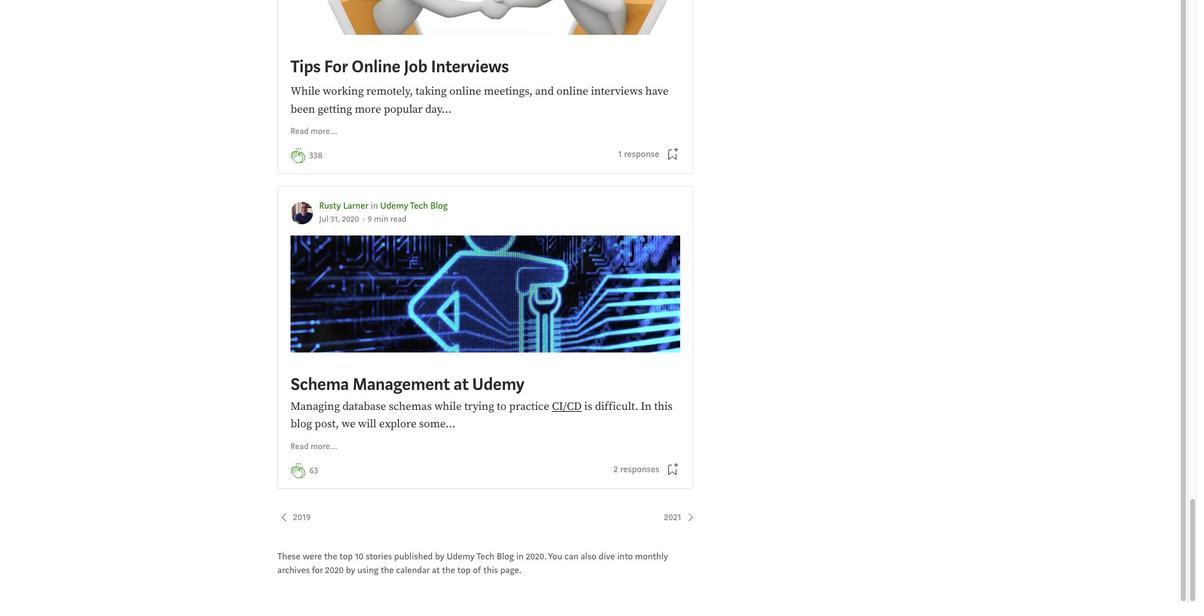 Task type: vqa. For each thing, say whether or not it's contained in the screenshot.
Ryan
no



Task type: describe. For each thing, give the bounding box(es) containing it.
while working remotely, taking online meetings, and online interviews have been getting more popular day…
[[291, 84, 669, 116]]

schema management at udemy link
[[291, 236, 680, 396]]

into
[[618, 551, 633, 563]]

archives
[[278, 565, 310, 577]]

practice
[[509, 400, 550, 414]]

while
[[291, 84, 320, 99]]

ci/cd
[[552, 400, 582, 414]]

in
[[641, 400, 652, 414]]

udemy tech blog link
[[380, 200, 448, 212]]

go to the profile of rusty larner image
[[291, 202, 313, 224]]

managing
[[291, 400, 340, 414]]

to
[[497, 400, 507, 414]]

is difficult. in this blog post, we will explore some…
[[291, 400, 673, 432]]

trying
[[465, 400, 494, 414]]

been
[[291, 102, 315, 116]]

rusty larner link
[[319, 200, 369, 212]]

read more… for first read more… link
[[291, 126, 338, 137]]

interviews
[[431, 55, 509, 78]]

difficult.
[[595, 400, 639, 414]]

working
[[323, 84, 364, 99]]

of
[[473, 565, 481, 577]]

dive
[[599, 551, 615, 563]]

can
[[565, 551, 579, 563]]

rusty
[[319, 200, 341, 212]]

blog inside these were the top 10 stories published by udemy tech blog in 2020. you can also dive into monthly archives for 2020 by using the calendar at the top of this page.
[[497, 551, 514, 563]]

is
[[584, 400, 593, 414]]

responses
[[620, 464, 660, 476]]

taking
[[416, 84, 447, 99]]

2 read more… link from the top
[[291, 441, 338, 454]]

2020.
[[526, 551, 547, 563]]

larner
[[343, 200, 369, 212]]

2 responses
[[614, 464, 660, 476]]

post,
[[315, 418, 339, 432]]

udemy inside these were the top 10 stories published by udemy tech blog in 2020. you can also dive into monthly archives for 2020 by using the calendar at the top of this page.
[[447, 551, 475, 563]]

managing database schemas while trying to practice ci/cd
[[291, 400, 582, 414]]

these
[[278, 551, 301, 563]]

2019
[[293, 512, 311, 524]]

popular
[[384, 102, 423, 116]]

more
[[355, 102, 381, 116]]

meetings,
[[484, 84, 533, 99]]

1 horizontal spatial top
[[458, 565, 471, 577]]

1 response link
[[619, 148, 660, 162]]

jul
[[319, 214, 329, 225]]

explore
[[379, 418, 417, 432]]

remotely,
[[367, 84, 413, 99]]

0 horizontal spatial by
[[346, 565, 355, 577]]

while
[[435, 400, 462, 414]]

31,
[[331, 214, 340, 225]]

will
[[358, 418, 377, 432]]

2
[[614, 464, 618, 476]]

jul 31, 2020
[[319, 214, 359, 225]]

also
[[581, 551, 597, 563]]

this inside "is difficult. in this blog post, we will explore some…"
[[655, 400, 673, 414]]



Task type: locate. For each thing, give the bounding box(es) containing it.
2 read more… from the top
[[291, 442, 338, 453]]

1 vertical spatial tech
[[477, 551, 495, 563]]

this
[[655, 400, 673, 414], [484, 565, 498, 577]]

1 horizontal spatial online
[[557, 84, 589, 99]]

10
[[355, 551, 364, 563]]

1 response
[[619, 149, 660, 160]]

2020
[[342, 214, 359, 225], [325, 565, 344, 577]]

1 horizontal spatial tech
[[477, 551, 495, 563]]

some…
[[419, 418, 456, 432]]

udemy
[[380, 200, 408, 212], [447, 551, 475, 563]]

0 horizontal spatial the
[[324, 551, 338, 563]]

udemy up 9 min read image
[[380, 200, 408, 212]]

for
[[312, 565, 323, 577]]

1 horizontal spatial in
[[517, 551, 524, 563]]

by up at
[[435, 551, 445, 563]]

0 vertical spatial 2020
[[342, 214, 359, 225]]

more… down the getting
[[311, 126, 338, 137]]

0 vertical spatial read more… link
[[291, 125, 338, 138]]

338
[[309, 150, 323, 162]]

2020 inside these were the top 10 stories published by udemy tech blog in 2020. you can also dive into monthly archives for 2020 by using the calendar at the top of this page.
[[325, 565, 344, 577]]

0 vertical spatial read
[[291, 126, 309, 137]]

online down interviews on the top left
[[450, 84, 482, 99]]

0 horizontal spatial top
[[340, 551, 353, 563]]

0 vertical spatial more…
[[311, 126, 338, 137]]

online
[[450, 84, 482, 99], [557, 84, 589, 99]]

2021
[[664, 512, 682, 524]]

the right at
[[442, 565, 455, 577]]

tech inside these were the top 10 stories published by udemy tech blog in 2020. you can also dive into monthly archives for 2020 by using the calendar at the top of this page.
[[477, 551, 495, 563]]

0 horizontal spatial tech
[[410, 200, 428, 212]]

read more… for second read more… link from the top of the page
[[291, 442, 338, 453]]

were
[[303, 551, 322, 563]]

read more…
[[291, 126, 338, 137], [291, 442, 338, 453]]

338 button
[[309, 149, 323, 163]]

2020 right for
[[325, 565, 344, 577]]

0 vertical spatial top
[[340, 551, 353, 563]]

read more… link up 338 on the left
[[291, 125, 338, 138]]

0 horizontal spatial online
[[450, 84, 482, 99]]

calendar
[[396, 565, 430, 577]]

2 read from the top
[[291, 442, 309, 453]]

1 vertical spatial top
[[458, 565, 471, 577]]

1 vertical spatial by
[[346, 565, 355, 577]]

0 vertical spatial blog
[[431, 200, 448, 212]]

this inside these were the top 10 stories published by udemy tech blog in 2020. you can also dive into monthly archives for 2020 by using the calendar at the top of this page.
[[484, 565, 498, 577]]

the down stories
[[381, 565, 394, 577]]

database
[[343, 400, 386, 414]]

read for first read more… link
[[291, 126, 309, 137]]

online
[[352, 55, 401, 78]]

the right were on the left bottom
[[324, 551, 338, 563]]

1 horizontal spatial udemy
[[447, 551, 475, 563]]

these were the top 10 stories published by udemy tech blog in 2020. you can also dive into monthly archives for 2020 by using the calendar at the top of this page.
[[278, 551, 668, 577]]

0 vertical spatial by
[[435, 551, 445, 563]]

0 vertical spatial udemy
[[380, 200, 408, 212]]

monthly
[[635, 551, 668, 563]]

0 vertical spatial in
[[371, 200, 378, 212]]

have
[[646, 84, 669, 99]]

1 horizontal spatial the
[[381, 565, 394, 577]]

2 horizontal spatial the
[[442, 565, 455, 577]]

1 vertical spatial read more… link
[[291, 441, 338, 454]]

63 button
[[309, 465, 318, 479]]

and
[[535, 84, 554, 99]]

published
[[394, 551, 433, 563]]

blog
[[291, 418, 312, 432]]

using
[[358, 565, 379, 577]]

tips for online job interviews
[[291, 55, 509, 78]]

1 vertical spatial more…
[[311, 442, 338, 453]]

read down blog
[[291, 442, 309, 453]]

management
[[353, 373, 450, 396]]

blog
[[431, 200, 448, 212], [497, 551, 514, 563]]

getting
[[318, 102, 352, 116]]

9 min read image
[[368, 214, 407, 225]]

63
[[309, 465, 318, 477]]

in
[[371, 200, 378, 212], [517, 551, 524, 563]]

1 vertical spatial blog
[[497, 551, 514, 563]]

schemas
[[389, 400, 432, 414]]

for
[[324, 55, 348, 78]]

online right and
[[557, 84, 589, 99]]

this right of
[[484, 565, 498, 577]]

at udemy
[[454, 373, 525, 396]]

job
[[404, 55, 428, 78]]

2 responses link
[[614, 464, 660, 477]]

1 vertical spatial in
[[517, 551, 524, 563]]

interviews
[[591, 84, 643, 99]]

day…
[[425, 102, 452, 116]]

schema
[[291, 373, 349, 396]]

more… for first read more… link
[[311, 126, 338, 137]]

jul 31, 2020 link
[[319, 214, 359, 225]]

the
[[324, 551, 338, 563], [381, 565, 394, 577], [442, 565, 455, 577]]

by
[[435, 551, 445, 563], [346, 565, 355, 577]]

read down been
[[291, 126, 309, 137]]

read more… up 63
[[291, 442, 338, 453]]

read more… link
[[291, 125, 338, 138], [291, 441, 338, 454]]

tips
[[291, 55, 321, 78]]

read more… up 338 on the left
[[291, 126, 338, 137]]

by down 10
[[346, 565, 355, 577]]

1 more… from the top
[[311, 126, 338, 137]]

0 horizontal spatial blog
[[431, 200, 448, 212]]

0 vertical spatial this
[[655, 400, 673, 414]]

more… down post,
[[311, 442, 338, 453]]

0 horizontal spatial in
[[371, 200, 378, 212]]

udemy up of
[[447, 551, 475, 563]]

1 vertical spatial this
[[484, 565, 498, 577]]

read
[[291, 126, 309, 137], [291, 442, 309, 453]]

1 horizontal spatial this
[[655, 400, 673, 414]]

in inside these were the top 10 stories published by udemy tech blog in 2020. you can also dive into monthly archives for 2020 by using the calendar at the top of this page.
[[517, 551, 524, 563]]

this right in
[[655, 400, 673, 414]]

1 vertical spatial 2020
[[325, 565, 344, 577]]

1
[[619, 149, 622, 160]]

top left 10
[[340, 551, 353, 563]]

2021 link
[[664, 511, 697, 525]]

1 vertical spatial udemy
[[447, 551, 475, 563]]

0 horizontal spatial udemy
[[380, 200, 408, 212]]

read for second read more… link from the top of the page
[[291, 442, 309, 453]]

0 horizontal spatial this
[[484, 565, 498, 577]]

top left of
[[458, 565, 471, 577]]

1 online from the left
[[450, 84, 482, 99]]

0 vertical spatial tech
[[410, 200, 428, 212]]

response
[[624, 149, 660, 160]]

2020 down larner
[[342, 214, 359, 225]]

more… for second read more… link from the top of the page
[[311, 442, 338, 453]]

we
[[342, 418, 356, 432]]

0 vertical spatial read more…
[[291, 126, 338, 137]]

page.
[[501, 565, 522, 577]]

in left the 2020.
[[517, 551, 524, 563]]

in right larner
[[371, 200, 378, 212]]

1 vertical spatial read
[[291, 442, 309, 453]]

more…
[[311, 126, 338, 137], [311, 442, 338, 453]]

1 read more… from the top
[[291, 126, 338, 137]]

top
[[340, 551, 353, 563], [458, 565, 471, 577]]

1 horizontal spatial by
[[435, 551, 445, 563]]

1 vertical spatial read more…
[[291, 442, 338, 453]]

2019 link
[[278, 511, 311, 525]]

1 horizontal spatial blog
[[497, 551, 514, 563]]

2 online from the left
[[557, 84, 589, 99]]

schema management at udemy
[[291, 373, 525, 396]]

at
[[432, 565, 440, 577]]

2 more… from the top
[[311, 442, 338, 453]]

you
[[549, 551, 563, 563]]

stories
[[366, 551, 392, 563]]

rusty larner in udemy tech blog
[[319, 200, 448, 212]]

1 read more… link from the top
[[291, 125, 338, 138]]

tech
[[410, 200, 428, 212], [477, 551, 495, 563]]

1 read from the top
[[291, 126, 309, 137]]

read more… link up 63
[[291, 441, 338, 454]]



